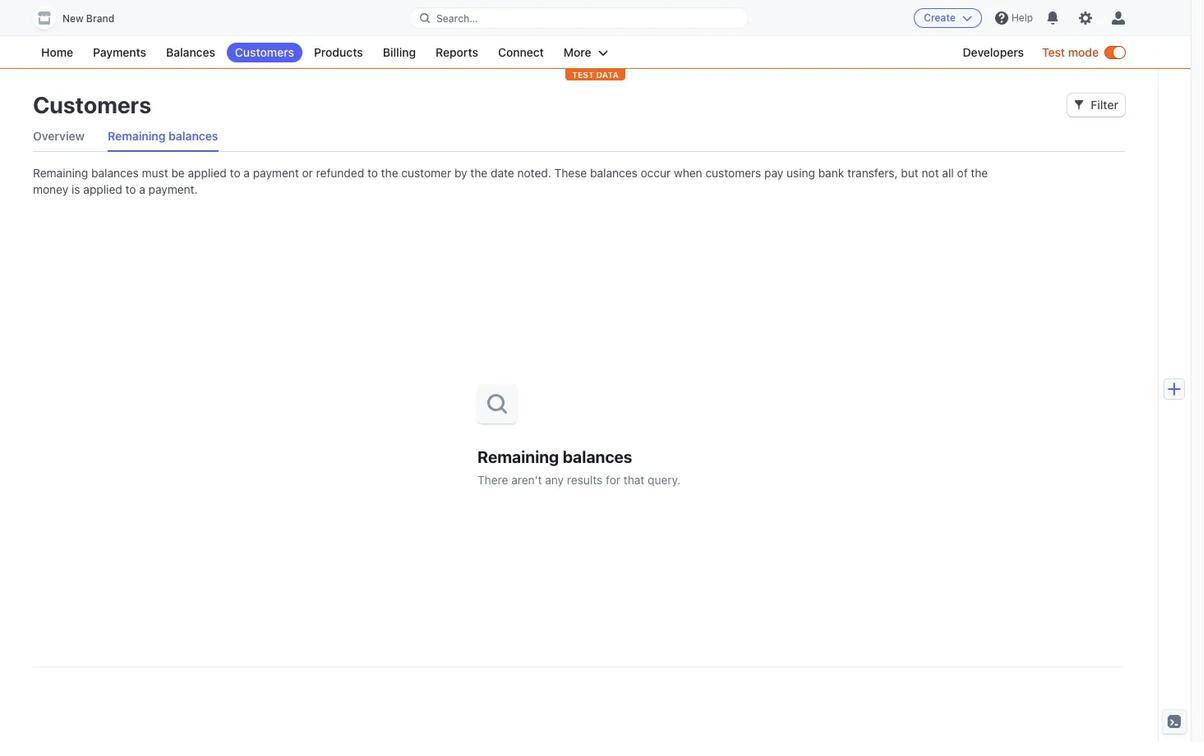 Task type: describe. For each thing, give the bounding box(es) containing it.
bank
[[818, 166, 844, 180]]

search…
[[436, 12, 478, 24]]

billing link
[[374, 43, 424, 62]]

remaining balances must be applied to a payment or refunded to the customer by the date noted. these balances occur when customers pay using bank transfers, but not all of the money is applied to a payment.
[[33, 166, 988, 196]]

these
[[554, 166, 587, 180]]

balances for remaining balances there aren't any results for that query.
[[563, 447, 632, 466]]

more
[[564, 45, 591, 59]]

remaining balances link
[[108, 122, 218, 151]]

must
[[142, 166, 168, 180]]

be
[[171, 166, 185, 180]]

mode
[[1068, 45, 1099, 59]]

refunded
[[316, 166, 364, 180]]

developers
[[963, 45, 1024, 59]]

but
[[901, 166, 919, 180]]

tab list containing overview
[[33, 122, 1125, 152]]

new
[[62, 12, 83, 25]]

any
[[545, 473, 564, 487]]

new brand
[[62, 12, 114, 25]]

noted.
[[517, 166, 551, 180]]

by
[[454, 166, 467, 180]]

remaining balances there aren't any results for that query.
[[477, 447, 680, 487]]

help
[[1011, 12, 1033, 24]]

overview link
[[33, 122, 85, 151]]

2 horizontal spatial to
[[367, 166, 378, 180]]

payment
[[253, 166, 299, 180]]

home link
[[33, 43, 81, 62]]

balances for remaining balances
[[169, 129, 218, 143]]

occur
[[641, 166, 671, 180]]

payment.
[[148, 182, 198, 196]]

Search… search field
[[410, 8, 748, 28]]

remaining for remaining balances must be applied to a payment or refunded to the customer by the date noted. these balances occur when customers pay using bank transfers, but not all of the money is applied to a payment.
[[33, 166, 88, 180]]

brand
[[86, 12, 114, 25]]

reports link
[[427, 43, 486, 62]]

3 the from the left
[[971, 166, 988, 180]]

connect link
[[490, 43, 552, 62]]

more button
[[555, 43, 616, 62]]

pay
[[764, 166, 783, 180]]

payments link
[[85, 43, 155, 62]]

remaining for remaining balances there aren't any results for that query.
[[477, 447, 559, 466]]

balances
[[166, 45, 215, 59]]

2 the from the left
[[470, 166, 488, 180]]

new brand button
[[33, 7, 131, 30]]

developers link
[[954, 43, 1032, 62]]

1 horizontal spatial a
[[244, 166, 250, 180]]

filter button
[[1068, 94, 1125, 117]]

when
[[674, 166, 702, 180]]



Task type: locate. For each thing, give the bounding box(es) containing it.
a
[[244, 166, 250, 180], [139, 182, 145, 196]]

0 horizontal spatial customers
[[33, 91, 151, 118]]

remaining inside remaining balances 'link'
[[108, 129, 166, 143]]

balances left occur
[[590, 166, 637, 180]]

to right refunded
[[367, 166, 378, 180]]

0 vertical spatial applied
[[188, 166, 227, 180]]

0 horizontal spatial a
[[139, 182, 145, 196]]

not
[[922, 166, 939, 180]]

applied right is on the top of the page
[[83, 182, 122, 196]]

customers link
[[227, 43, 302, 62]]

remaining inside remaining balances must be applied to a payment or refunded to the customer by the date noted. these balances occur when customers pay using bank transfers, but not all of the money is applied to a payment.
[[33, 166, 88, 180]]

tab list
[[33, 122, 1125, 152]]

help button
[[988, 5, 1040, 31]]

data
[[596, 70, 619, 80]]

of
[[957, 166, 968, 180]]

1 horizontal spatial customers
[[235, 45, 294, 59]]

1 horizontal spatial remaining
[[108, 129, 166, 143]]

applied right be
[[188, 166, 227, 180]]

or
[[302, 166, 313, 180]]

results
[[567, 473, 603, 487]]

balances for remaining balances must be applied to a payment or refunded to the customer by the date noted. these balances occur when customers pay using bank transfers, but not all of the money is applied to a payment.
[[91, 166, 139, 180]]

billing
[[383, 45, 416, 59]]

0 horizontal spatial the
[[381, 166, 398, 180]]

balances inside 'link'
[[169, 129, 218, 143]]

applied
[[188, 166, 227, 180], [83, 182, 122, 196]]

create
[[924, 12, 956, 24]]

1 vertical spatial applied
[[83, 182, 122, 196]]

balances inside remaining balances there aren't any results for that query.
[[563, 447, 632, 466]]

balances left must
[[91, 166, 139, 180]]

reports
[[436, 45, 478, 59]]

balances up results
[[563, 447, 632, 466]]

test
[[1042, 45, 1065, 59]]

2 horizontal spatial remaining
[[477, 447, 559, 466]]

2 horizontal spatial the
[[971, 166, 988, 180]]

a down must
[[139, 182, 145, 196]]

customers up overview
[[33, 91, 151, 118]]

balances
[[169, 129, 218, 143], [91, 166, 139, 180], [590, 166, 637, 180], [563, 447, 632, 466]]

remaining
[[108, 129, 166, 143], [33, 166, 88, 180], [477, 447, 559, 466]]

customers
[[705, 166, 761, 180]]

1 horizontal spatial the
[[470, 166, 488, 180]]

the right by
[[470, 166, 488, 180]]

balances up be
[[169, 129, 218, 143]]

remaining up aren't
[[477, 447, 559, 466]]

customers left the products
[[235, 45, 294, 59]]

svg image
[[1074, 100, 1084, 110]]

to left payment
[[230, 166, 240, 180]]

1 horizontal spatial applied
[[188, 166, 227, 180]]

date
[[491, 166, 514, 180]]

money
[[33, 182, 68, 196]]

all
[[942, 166, 954, 180]]

remaining balances
[[108, 129, 218, 143]]

remaining inside remaining balances there aren't any results for that query.
[[477, 447, 559, 466]]

test mode
[[1042, 45, 1099, 59]]

the right of
[[971, 166, 988, 180]]

home
[[41, 45, 73, 59]]

test
[[572, 70, 594, 80]]

remaining up money
[[33, 166, 88, 180]]

1 vertical spatial remaining
[[33, 166, 88, 180]]

filter
[[1091, 98, 1118, 112]]

customer
[[401, 166, 451, 180]]

products
[[314, 45, 363, 59]]

1 horizontal spatial to
[[230, 166, 240, 180]]

balances link
[[158, 43, 223, 62]]

remaining for remaining balances
[[108, 129, 166, 143]]

aren't
[[511, 473, 542, 487]]

0 horizontal spatial to
[[125, 182, 136, 196]]

create button
[[914, 8, 982, 28]]

there
[[477, 473, 508, 487]]

1 the from the left
[[381, 166, 398, 180]]

test data
[[572, 70, 619, 80]]

0 horizontal spatial applied
[[83, 182, 122, 196]]

payments
[[93, 45, 146, 59]]

that
[[624, 473, 645, 487]]

1 vertical spatial customers
[[33, 91, 151, 118]]

1 vertical spatial a
[[139, 182, 145, 196]]

for
[[606, 473, 620, 487]]

0 vertical spatial customers
[[235, 45, 294, 59]]

2 vertical spatial remaining
[[477, 447, 559, 466]]

using
[[786, 166, 815, 180]]

Search… text field
[[410, 8, 748, 28]]

to
[[230, 166, 240, 180], [367, 166, 378, 180], [125, 182, 136, 196]]

0 vertical spatial a
[[244, 166, 250, 180]]

0 horizontal spatial remaining
[[33, 166, 88, 180]]

a left payment
[[244, 166, 250, 180]]

the left customer
[[381, 166, 398, 180]]

connect
[[498, 45, 544, 59]]

query.
[[648, 473, 680, 487]]

to left payment.
[[125, 182, 136, 196]]

overview
[[33, 129, 85, 143]]

the
[[381, 166, 398, 180], [470, 166, 488, 180], [971, 166, 988, 180]]

products link
[[306, 43, 371, 62]]

customers
[[235, 45, 294, 59], [33, 91, 151, 118]]

0 vertical spatial remaining
[[108, 129, 166, 143]]

transfers,
[[847, 166, 898, 180]]

is
[[72, 182, 80, 196]]

remaining up must
[[108, 129, 166, 143]]



Task type: vqa. For each thing, say whether or not it's contained in the screenshot.
Price for Price information
no



